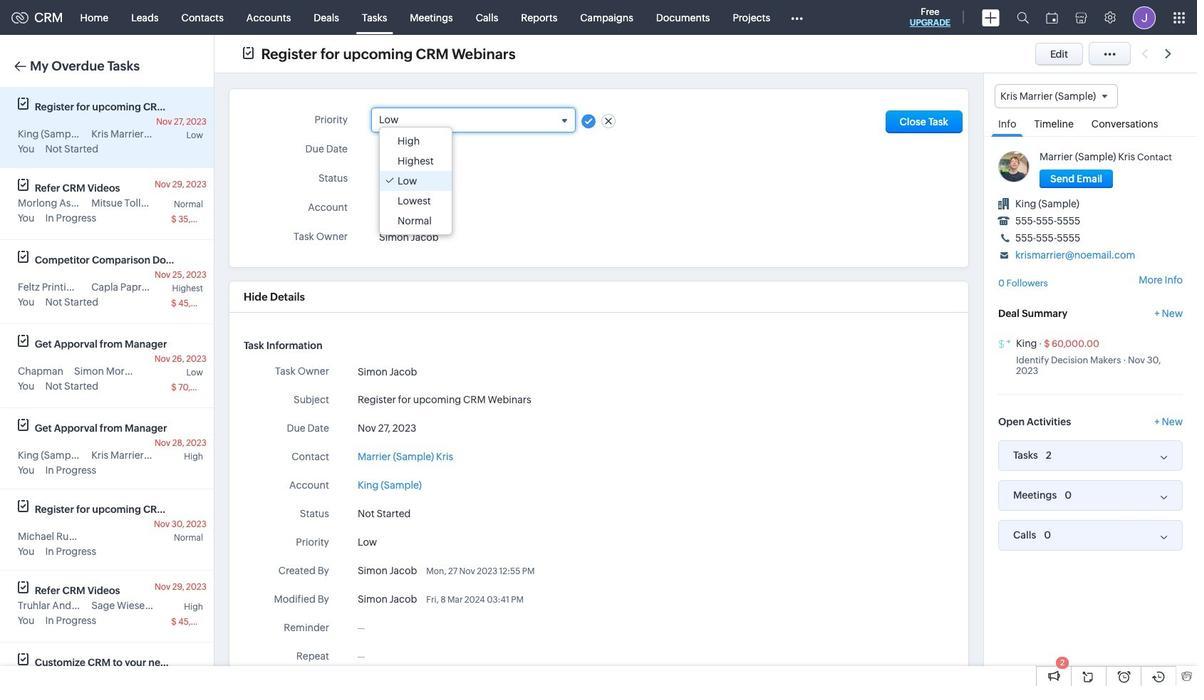 Task type: locate. For each thing, give the bounding box(es) containing it.
None field
[[995, 84, 1118, 108], [379, 114, 568, 126], [995, 84, 1118, 108], [379, 114, 568, 126]]

tree
[[380, 128, 452, 235]]

profile image
[[1133, 6, 1156, 29]]

None button
[[1040, 170, 1114, 188]]

Other Modules field
[[782, 6, 813, 29]]

previous record image
[[1142, 49, 1148, 58]]

search element
[[1009, 0, 1038, 35]]

next record image
[[1165, 49, 1175, 58]]



Task type: describe. For each thing, give the bounding box(es) containing it.
create menu element
[[974, 0, 1009, 35]]

search image
[[1017, 11, 1029, 24]]

create menu image
[[982, 9, 1000, 26]]

logo image
[[11, 12, 29, 23]]

profile element
[[1125, 0, 1165, 35]]

calendar image
[[1046, 12, 1058, 23]]



Task type: vqa. For each thing, say whether or not it's contained in the screenshot.
Search Applications text field at the right of page
no



